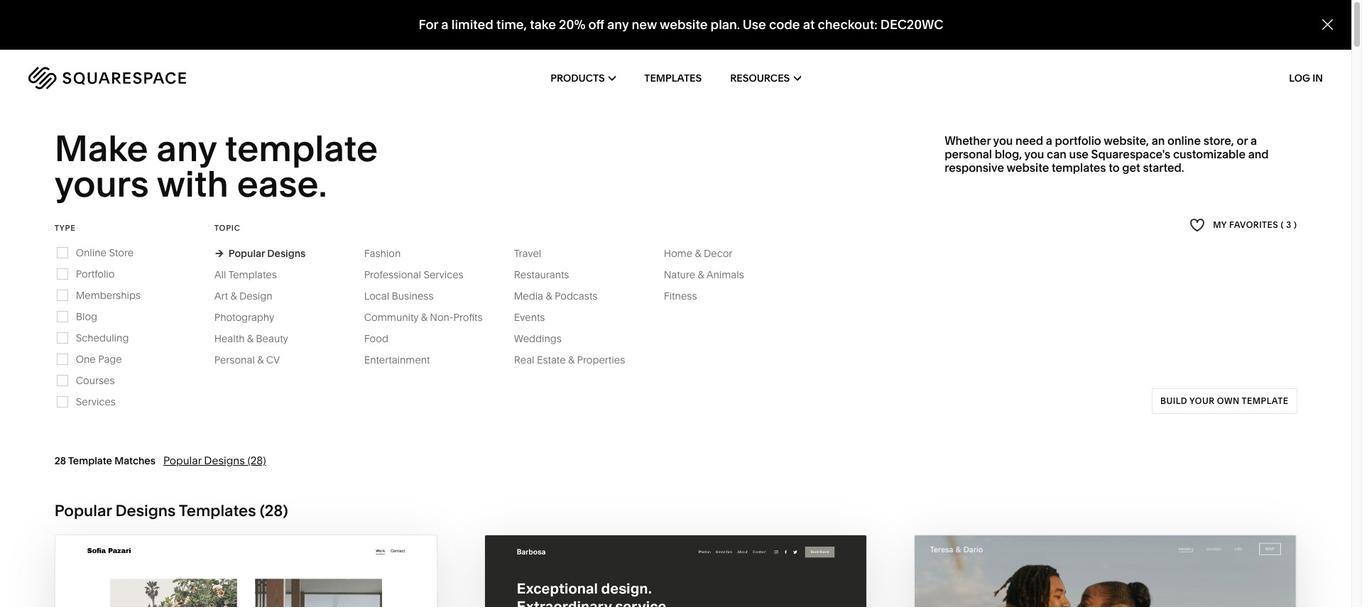 Task type: vqa. For each thing, say whether or not it's contained in the screenshot.
Memberships
yes



Task type: locate. For each thing, give the bounding box(es) containing it.
0 vertical spatial (
[[1281, 220, 1284, 230]]

popular down 'template'
[[54, 501, 112, 521]]

nature & animals
[[664, 268, 744, 281]]

templates down for a limited time, take 20% off any new website plan. use code at checkout: dec20wc
[[644, 72, 702, 85]]

decor
[[704, 247, 733, 260]]

0 horizontal spatial 28
[[54, 454, 66, 467]]

any
[[607, 16, 629, 33], [156, 126, 217, 170]]

1 vertical spatial popular
[[163, 454, 202, 467]]

design
[[239, 290, 272, 302]]

website
[[660, 16, 708, 33], [1007, 161, 1049, 175]]

2 vertical spatial popular
[[54, 501, 112, 521]]

website inside whether you need a portfolio website, an online store, or a personal blog, you can use squarespace's customizable and responsive website templates to get started.
[[1007, 161, 1049, 175]]

1 horizontal spatial template
[[1242, 396, 1289, 406]]

a
[[441, 16, 449, 33], [1046, 133, 1053, 148], [1251, 133, 1257, 148]]

template
[[68, 454, 112, 467]]

fashion
[[364, 247, 401, 260]]

portfolio
[[76, 268, 115, 280]]

new
[[632, 16, 657, 33]]

you
[[993, 133, 1013, 148], [1025, 147, 1045, 161]]

website down need
[[1007, 161, 1049, 175]]

own
[[1217, 396, 1240, 406]]

make any template yours with ease.
[[54, 126, 386, 206]]

2 vertical spatial templates
[[179, 501, 256, 521]]

popular for popular designs templates ( 28 )
[[54, 501, 112, 521]]

( left 3
[[1281, 220, 1284, 230]]

designs for popular designs
[[267, 247, 306, 260]]

& right nature
[[698, 268, 704, 281]]

designs for popular designs (28)
[[204, 454, 245, 467]]

resources button
[[730, 50, 801, 107]]

media & podcasts link
[[514, 290, 612, 302]]

2 horizontal spatial popular
[[229, 247, 265, 260]]

template
[[225, 126, 378, 170], [1242, 396, 1289, 406]]

0 horizontal spatial (
[[260, 501, 265, 521]]

estate
[[537, 354, 566, 366]]

designs left (28)
[[204, 454, 245, 467]]

services
[[424, 268, 464, 281], [76, 396, 116, 408]]

1 vertical spatial website
[[1007, 161, 1049, 175]]

photography link
[[214, 311, 289, 324]]

nature
[[664, 268, 696, 281]]

( down (28)
[[260, 501, 265, 521]]

popular designs (28)
[[163, 454, 266, 467]]

1 horizontal spatial popular
[[163, 454, 202, 467]]

you left can
[[1025, 147, 1045, 161]]

weddings link
[[514, 332, 576, 345]]

0 vertical spatial 28
[[54, 454, 66, 467]]

) inside 'link'
[[1294, 220, 1297, 230]]

time,
[[497, 16, 527, 33]]

& right "media"
[[546, 290, 552, 302]]

1 vertical spatial templates
[[228, 268, 277, 281]]

2 vertical spatial designs
[[115, 501, 176, 521]]

templates
[[644, 72, 702, 85], [228, 268, 277, 281], [179, 501, 256, 521]]

my
[[1213, 220, 1227, 230]]

started.
[[1143, 161, 1185, 175]]

& for decor
[[695, 247, 702, 260]]

a right for on the top left of the page
[[441, 16, 449, 33]]

log             in
[[1290, 72, 1323, 85]]

0 horizontal spatial you
[[993, 133, 1013, 148]]

store,
[[1204, 133, 1235, 148]]

popular right "matches"
[[163, 454, 202, 467]]

services up business
[[424, 268, 464, 281]]

courses
[[76, 374, 115, 387]]

1 vertical spatial designs
[[204, 454, 245, 467]]

events link
[[514, 311, 559, 324]]

1 horizontal spatial you
[[1025, 147, 1045, 161]]

& right art
[[230, 290, 237, 302]]

blog
[[76, 310, 97, 323]]

2 horizontal spatial designs
[[267, 247, 306, 260]]

art
[[214, 290, 228, 302]]

entertainment link
[[364, 354, 444, 366]]

0 horizontal spatial )
[[283, 501, 288, 521]]

home
[[664, 247, 693, 260]]

an
[[1152, 133, 1165, 148]]

templates down popular designs (28)
[[179, 501, 256, 521]]

products button
[[551, 50, 616, 107]]

0 horizontal spatial any
[[156, 126, 217, 170]]

1 vertical spatial template
[[1242, 396, 1289, 406]]

0 vertical spatial )
[[1294, 220, 1297, 230]]

at
[[803, 16, 815, 33]]

0 horizontal spatial popular
[[54, 501, 112, 521]]

1 vertical spatial 28
[[265, 501, 283, 521]]

popular
[[229, 247, 265, 260], [163, 454, 202, 467], [54, 501, 112, 521]]

28 left 'template'
[[54, 454, 66, 467]]

plan.
[[711, 16, 740, 33]]

make any template yours with ease. main content
[[0, 0, 1363, 607]]

squarespace logo link
[[28, 67, 287, 90]]

(
[[1281, 220, 1284, 230], [260, 501, 265, 521]]

& left 'cv'
[[257, 354, 264, 366]]

store
[[109, 246, 134, 259]]

0 horizontal spatial services
[[76, 396, 116, 408]]

& right the health on the left bottom
[[247, 332, 254, 345]]

whether you need a portfolio website, an online store, or a personal blog, you can use squarespace's customizable and responsive website templates to get started.
[[945, 133, 1269, 175]]

need
[[1016, 133, 1044, 148]]

1 horizontal spatial )
[[1294, 220, 1297, 230]]

log
[[1290, 72, 1311, 85]]

1 vertical spatial any
[[156, 126, 217, 170]]

business
[[392, 290, 434, 302]]

( inside 'link'
[[1281, 220, 1284, 230]]

template inside button
[[1242, 396, 1289, 406]]

& right estate
[[568, 354, 575, 366]]

&
[[695, 247, 702, 260], [698, 268, 704, 281], [230, 290, 237, 302], [546, 290, 552, 302], [421, 311, 428, 324], [247, 332, 254, 345], [257, 354, 264, 366], [568, 354, 575, 366]]

popular up the all templates
[[229, 247, 265, 260]]

1 horizontal spatial any
[[607, 16, 629, 33]]

1 horizontal spatial designs
[[204, 454, 245, 467]]

matches
[[114, 454, 155, 467]]

0 vertical spatial designs
[[267, 247, 306, 260]]

my favorites ( 3 ) link
[[1190, 216, 1297, 235]]

28 template matches
[[54, 454, 155, 467]]

& for design
[[230, 290, 237, 302]]

0 vertical spatial popular
[[229, 247, 265, 260]]

templates link
[[644, 50, 702, 107]]

media
[[514, 290, 543, 302]]

0 vertical spatial services
[[424, 268, 464, 281]]

1 horizontal spatial (
[[1281, 220, 1284, 230]]

whether
[[945, 133, 991, 148]]

website right new
[[660, 16, 708, 33]]

services down courses
[[76, 396, 116, 408]]

designs down "matches"
[[115, 501, 176, 521]]

photography
[[214, 311, 274, 324]]

professional
[[364, 268, 421, 281]]

non-
[[430, 311, 454, 324]]

a right or
[[1251, 133, 1257, 148]]

templates up art & design link
[[228, 268, 277, 281]]

& for animals
[[698, 268, 704, 281]]

& left non-
[[421, 311, 428, 324]]

28 down (28)
[[265, 501, 283, 521]]

fitness
[[664, 290, 697, 302]]

& for cv
[[257, 354, 264, 366]]

home & decor link
[[664, 247, 747, 260]]

with
[[157, 162, 229, 206]]

for a limited time, take 20% off any new website plan. use code at checkout: dec20wc
[[419, 16, 944, 33]]

one page
[[76, 353, 122, 366]]

you left need
[[993, 133, 1013, 148]]

& right the home
[[695, 247, 702, 260]]

0 horizontal spatial designs
[[115, 501, 176, 521]]

can
[[1047, 147, 1067, 161]]

0 vertical spatial template
[[225, 126, 378, 170]]

build
[[1161, 396, 1188, 406]]

all
[[214, 268, 226, 281]]

1 horizontal spatial website
[[1007, 161, 1049, 175]]

0 horizontal spatial template
[[225, 126, 378, 170]]

0 vertical spatial any
[[607, 16, 629, 33]]

0 horizontal spatial website
[[660, 16, 708, 33]]

barbosa image
[[485, 535, 867, 607]]

1 horizontal spatial 28
[[265, 501, 283, 521]]

designs up all templates link
[[267, 247, 306, 260]]

20%
[[559, 16, 586, 33]]

beauty
[[256, 332, 288, 345]]

personal & cv
[[214, 354, 280, 366]]

one
[[76, 353, 96, 366]]

a right need
[[1046, 133, 1053, 148]]



Task type: describe. For each thing, give the bounding box(es) containing it.
designs for popular designs templates ( 28 )
[[115, 501, 176, 521]]

dec20wc
[[881, 16, 944, 33]]

home & decor
[[664, 247, 733, 260]]

limited
[[452, 16, 494, 33]]

take
[[530, 16, 556, 33]]

3
[[1287, 220, 1292, 230]]

2 horizontal spatial a
[[1251, 133, 1257, 148]]

squarespace logo image
[[28, 67, 186, 90]]

food
[[364, 332, 389, 345]]

& for podcasts
[[546, 290, 552, 302]]

real estate & properties link
[[514, 354, 640, 366]]

art & design
[[214, 290, 272, 302]]

entertainment
[[364, 354, 430, 366]]

cv
[[266, 354, 280, 366]]

or
[[1237, 133, 1248, 148]]

& for non-
[[421, 311, 428, 324]]

health
[[214, 332, 245, 345]]

online
[[1168, 133, 1201, 148]]

health & beauty link
[[214, 332, 303, 345]]

popular for popular designs
[[229, 247, 265, 260]]

real estate & properties
[[514, 354, 625, 366]]

0 vertical spatial templates
[[644, 72, 702, 85]]

(28)
[[248, 454, 266, 467]]

page
[[98, 353, 122, 366]]

website,
[[1104, 133, 1149, 148]]

local
[[364, 290, 389, 302]]

fitness link
[[664, 290, 711, 302]]

products
[[551, 72, 605, 85]]

code
[[769, 16, 800, 33]]

get
[[1123, 161, 1141, 175]]

for
[[419, 16, 438, 33]]

squarespace's
[[1092, 147, 1171, 161]]

type
[[54, 223, 76, 233]]

local business
[[364, 290, 434, 302]]

all templates
[[214, 268, 277, 281]]

professional services
[[364, 268, 464, 281]]

community
[[364, 311, 419, 324]]

real
[[514, 354, 535, 366]]

customizable
[[1174, 147, 1246, 161]]

resources
[[730, 72, 790, 85]]

memberships
[[76, 289, 141, 302]]

community & non-profits link
[[364, 311, 497, 324]]

profits
[[454, 311, 483, 324]]

personal & cv link
[[214, 354, 294, 366]]

blog,
[[995, 147, 1022, 161]]

& for beauty
[[247, 332, 254, 345]]

health & beauty
[[214, 332, 288, 345]]

podcasts
[[555, 290, 598, 302]]

personal
[[214, 354, 255, 366]]

0 vertical spatial website
[[660, 16, 708, 33]]

your
[[1190, 396, 1215, 406]]

online
[[76, 246, 107, 259]]

1 horizontal spatial a
[[1046, 133, 1053, 148]]

1 horizontal spatial services
[[424, 268, 464, 281]]

make
[[54, 126, 148, 170]]

professional services link
[[364, 268, 478, 281]]

pazari image
[[55, 535, 437, 607]]

template inside make any template yours with ease.
[[225, 126, 378, 170]]

yours
[[54, 162, 149, 206]]

online store
[[76, 246, 134, 259]]

topic
[[214, 223, 241, 233]]

food link
[[364, 332, 403, 345]]

1 vertical spatial (
[[260, 501, 265, 521]]

fashion link
[[364, 247, 415, 260]]

personal
[[945, 147, 992, 161]]

portfolio
[[1055, 133, 1102, 148]]

and
[[1249, 147, 1269, 161]]

popular designs
[[229, 247, 306, 260]]

scheduling
[[76, 332, 129, 344]]

popular designs templates ( 28 )
[[54, 501, 288, 521]]

restaurants
[[514, 268, 569, 281]]

all templates link
[[214, 268, 291, 281]]

responsive
[[945, 161, 1004, 175]]

art & design link
[[214, 290, 287, 302]]

1 vertical spatial services
[[76, 396, 116, 408]]

my favorites ( 3 )
[[1213, 220, 1297, 230]]

media & podcasts
[[514, 290, 598, 302]]

0 horizontal spatial a
[[441, 16, 449, 33]]

build your own template button
[[1152, 388, 1297, 414]]

favorites
[[1230, 220, 1279, 230]]

restaurants link
[[514, 268, 584, 281]]

to
[[1109, 161, 1120, 175]]

nature & animals link
[[664, 268, 759, 281]]

use
[[1070, 147, 1089, 161]]

dario image
[[915, 535, 1297, 607]]

any inside make any template yours with ease.
[[156, 126, 217, 170]]

properties
[[577, 354, 625, 366]]

community & non-profits
[[364, 311, 483, 324]]

popular for popular designs (28)
[[163, 454, 202, 467]]

1 vertical spatial )
[[283, 501, 288, 521]]

build your own template
[[1161, 396, 1289, 406]]

log             in link
[[1290, 72, 1323, 85]]

local business link
[[364, 290, 448, 302]]



